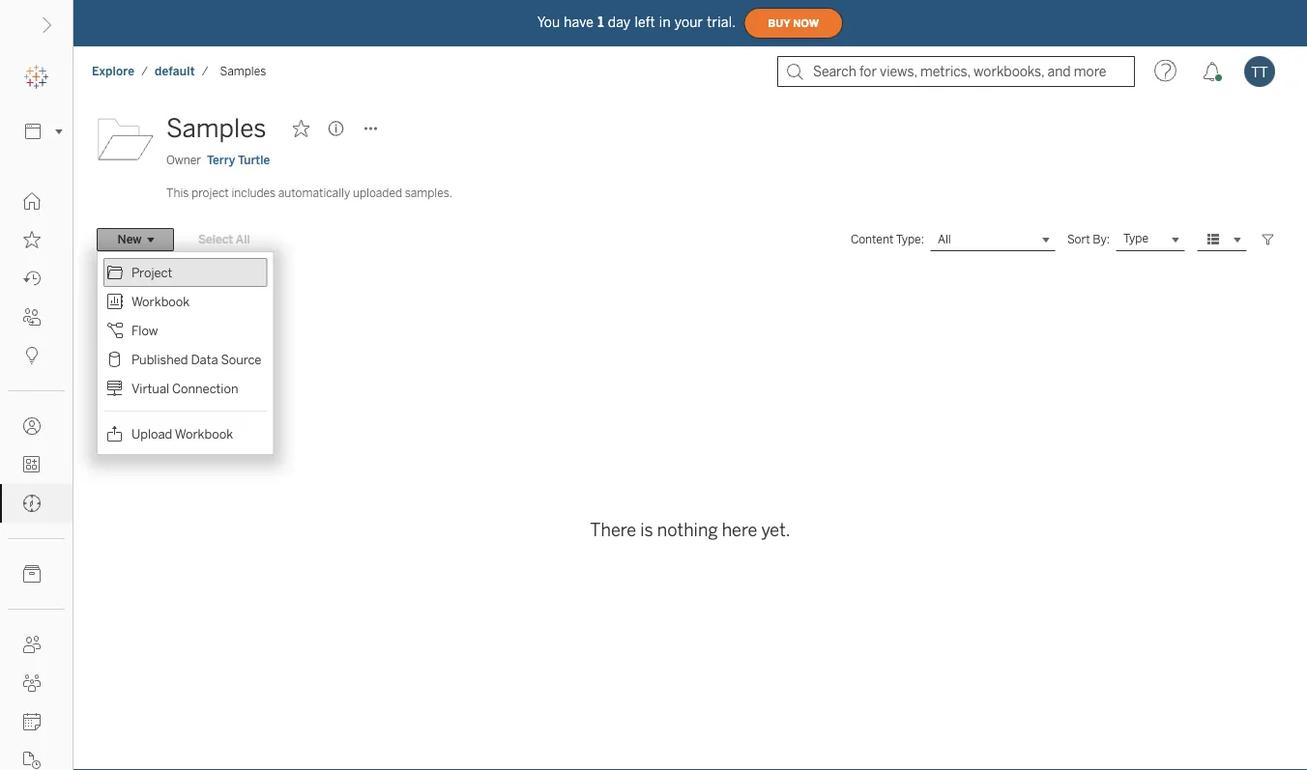 Task type: locate. For each thing, give the bounding box(es) containing it.
navigation panel element
[[0, 58, 73, 771]]

virtual connection
[[131, 381, 238, 396]]

all
[[236, 233, 250, 247], [938, 233, 951, 247]]

samples
[[220, 64, 266, 78], [166, 114, 266, 144]]

select all
[[198, 233, 250, 247]]

content type:
[[851, 232, 924, 247]]

workbook
[[131, 294, 190, 309], [175, 426, 233, 442]]

2 all from the left
[[938, 233, 951, 247]]

by:
[[1093, 232, 1110, 247]]

buy now button
[[744, 8, 843, 39]]

2 / from the left
[[202, 64, 208, 78]]

project image
[[97, 109, 155, 167]]

you have 1 day left in your trial.
[[537, 14, 736, 30]]

terry
[[207, 153, 235, 167]]

all right type: on the top right
[[938, 233, 951, 247]]

there is nothing here yet.
[[590, 520, 791, 541]]

all right select
[[236, 233, 250, 247]]

Search for views, metrics, workbooks, and more text field
[[777, 56, 1135, 87]]

source
[[221, 352, 261, 367]]

owner
[[166, 153, 201, 167]]

1 all from the left
[[236, 233, 250, 247]]

is
[[640, 520, 653, 541]]

samples up owner terry turtle
[[166, 114, 266, 144]]

yet.
[[761, 520, 791, 541]]

1 / from the left
[[141, 64, 148, 78]]

data
[[191, 352, 218, 367]]

1 horizontal spatial all
[[938, 233, 951, 247]]

published data source
[[131, 352, 261, 367]]

/ right default link
[[202, 64, 208, 78]]

0 horizontal spatial /
[[141, 64, 148, 78]]

menu containing project
[[98, 252, 273, 454]]

now
[[793, 17, 819, 29]]

project
[[191, 186, 229, 200]]

type button
[[1116, 228, 1185, 251]]

1 horizontal spatial /
[[202, 64, 208, 78]]

in
[[659, 14, 671, 30]]

explore
[[92, 64, 135, 78]]

automatically
[[278, 186, 350, 200]]

left
[[635, 14, 655, 30]]

there
[[590, 520, 636, 541]]

samples right 'default'
[[220, 64, 266, 78]]

workbook down connection
[[175, 426, 233, 442]]

nothing
[[657, 520, 718, 541]]

buy
[[768, 17, 790, 29]]

project menu item
[[103, 258, 267, 287]]

1 vertical spatial samples
[[166, 114, 266, 144]]

/ left 'default'
[[141, 64, 148, 78]]

menu
[[98, 252, 273, 454]]

all inside button
[[236, 233, 250, 247]]

/
[[141, 64, 148, 78], [202, 64, 208, 78]]

trial.
[[707, 14, 736, 30]]

workbook down the project
[[131, 294, 190, 309]]

virtual
[[131, 381, 169, 396]]

0 horizontal spatial all
[[236, 233, 250, 247]]

sort
[[1067, 232, 1090, 247]]

content
[[851, 232, 894, 247]]

new
[[117, 233, 142, 247]]



Task type: vqa. For each thing, say whether or not it's contained in the screenshot.
Oct 19, 2023, 2:00 AM
no



Task type: describe. For each thing, give the bounding box(es) containing it.
owner terry turtle
[[166, 153, 270, 167]]

your
[[675, 14, 703, 30]]

have
[[564, 14, 594, 30]]

includes
[[231, 186, 276, 200]]

1 vertical spatial workbook
[[175, 426, 233, 442]]

this project includes automatically uploaded samples.
[[166, 186, 452, 200]]

upload
[[131, 426, 172, 442]]

explore / default /
[[92, 64, 208, 78]]

list view image
[[1205, 231, 1222, 248]]

this
[[166, 186, 189, 200]]

sort by:
[[1067, 232, 1110, 247]]

samples.
[[405, 186, 452, 200]]

type
[[1123, 232, 1149, 246]]

uploaded
[[353, 186, 402, 200]]

0 vertical spatial workbook
[[131, 294, 190, 309]]

0 vertical spatial samples
[[220, 64, 266, 78]]

all button
[[930, 228, 1056, 251]]

select all button
[[186, 228, 263, 251]]

buy now
[[768, 17, 819, 29]]

samples element
[[214, 64, 272, 78]]

all inside popup button
[[938, 233, 951, 247]]

default
[[155, 64, 195, 78]]

default link
[[154, 63, 196, 79]]

flow
[[131, 323, 158, 338]]

select
[[198, 233, 233, 247]]

1
[[598, 14, 604, 30]]

published
[[131, 352, 188, 367]]

new button
[[97, 228, 174, 251]]

project
[[131, 265, 172, 280]]

you
[[537, 14, 560, 30]]

terry turtle link
[[207, 152, 270, 169]]

type:
[[896, 232, 924, 247]]

turtle
[[238, 153, 270, 167]]

day
[[608, 14, 631, 30]]

connection
[[172, 381, 238, 396]]

explore link
[[91, 63, 136, 79]]

upload workbook
[[131, 426, 233, 442]]

here
[[722, 520, 757, 541]]

main navigation. press the up and down arrow keys to access links. element
[[0, 182, 73, 771]]



